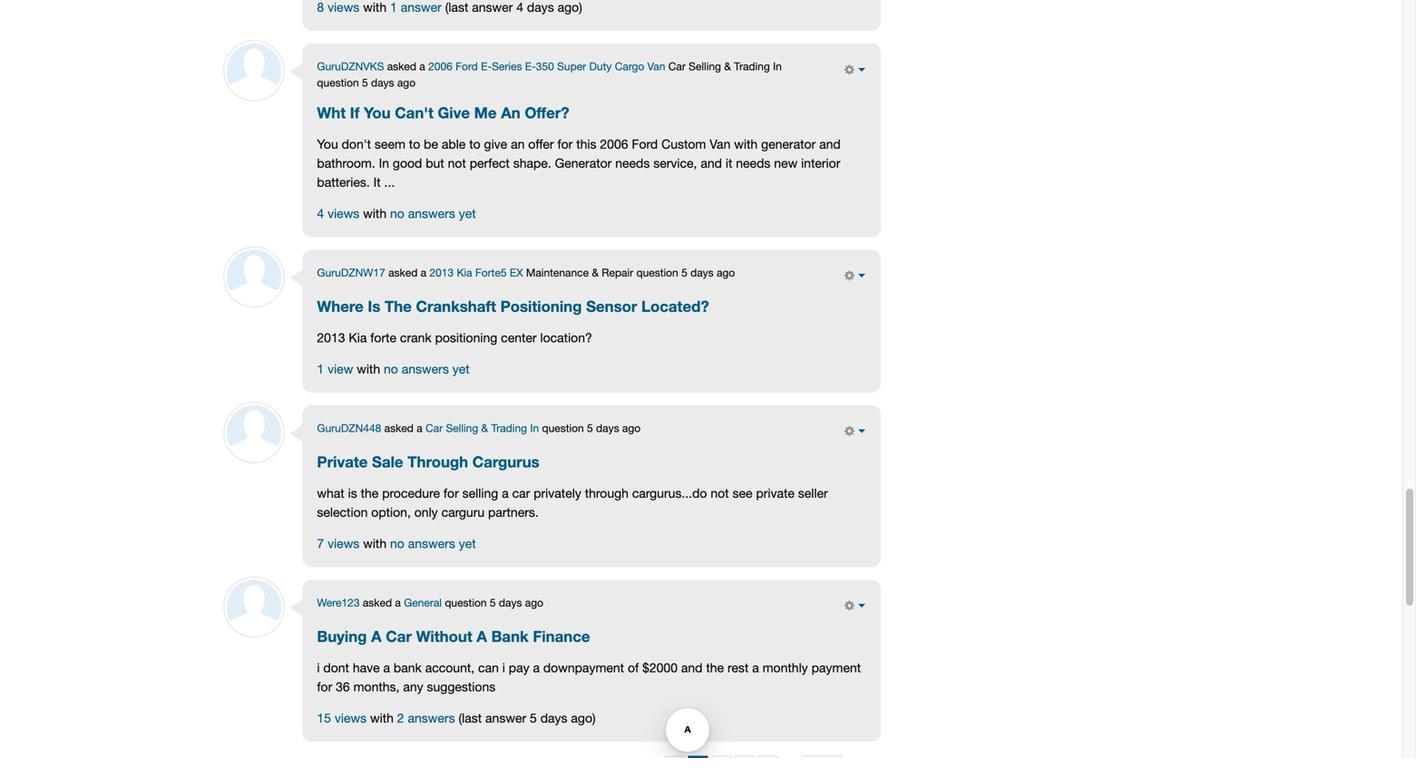 Task type: describe. For each thing, give the bounding box(es) containing it.
monthly
[[763, 660, 808, 675]]

an
[[511, 136, 525, 151]]

a right the have
[[383, 660, 390, 675]]

general
[[404, 596, 442, 609]]

you don't seem to be able to give an offer for this 2006 ford custom van with generator and bathroom. in good but not perfect shape.  generator needs service, and it needs new interior batteries.  it ...
[[317, 136, 841, 189]]

batteries.
[[317, 174, 370, 189]]

gurudzn448 asked a car selling & trading in question             5 days ago
[[317, 422, 641, 434]]

1 vertical spatial 2013
[[317, 330, 345, 345]]

duty
[[589, 60, 612, 73]]

question up buying a car without a bank finance
[[445, 596, 487, 609]]

5 right answer
[[530, 711, 537, 726]]

2 e- from the left
[[525, 60, 536, 73]]

yet for positioning
[[452, 361, 470, 376]]

give
[[438, 104, 470, 122]]

1 horizontal spatial in
[[530, 422, 539, 434]]

15 views link
[[317, 711, 367, 726]]

with for wht if you can't give me an offer?
[[363, 206, 387, 221]]

asked for through
[[384, 422, 414, 434]]

and inside i dont have a bank account, can i pay a downpayment of $2000 and the rest a  monthly payment for 36 months, any suggestions
[[681, 660, 703, 675]]

private sale through cargurus
[[317, 453, 540, 471]]

gurudznvks
[[317, 60, 384, 73]]

ford inside "you don't seem to be able to give an offer for this 2006 ford custom van with generator and bathroom. in good but not perfect shape.  generator needs service, and it needs new interior batteries.  it ..."
[[632, 136, 658, 151]]

don't
[[342, 136, 371, 151]]

1 to from the left
[[409, 136, 420, 151]]

5 up through
[[587, 422, 593, 434]]

the inside i dont have a bank account, can i pay a downpayment of $2000 and the rest a  monthly payment for 36 months, any suggestions
[[706, 660, 724, 675]]

offer?
[[525, 104, 569, 122]]

bank
[[491, 628, 529, 646]]

4
[[317, 206, 324, 221]]

located?
[[641, 297, 709, 315]]

can't
[[395, 104, 434, 122]]

cargo
[[615, 60, 644, 73]]

where is the crankshaft positioning sensor located? link
[[317, 297, 709, 316]]

service,
[[653, 155, 697, 170]]

if
[[350, 104, 360, 122]]

no for the
[[384, 361, 398, 376]]

5 up bank
[[490, 596, 496, 609]]

you inside wht if you can't give me an offer? link
[[364, 104, 391, 122]]

ago inside car selling & trading in question             5 days ago
[[397, 76, 416, 89]]

wht if you can't give me an offer? link
[[317, 104, 569, 122]]

an
[[501, 104, 520, 122]]

of
[[628, 660, 639, 675]]

gurudznw17 asked a 2013 kia forte5 ex maintenance & repair             question             5 days ago
[[317, 266, 735, 279]]

selling inside car selling & trading in question             5 days ago
[[689, 60, 721, 73]]

car selling & trading in link
[[425, 422, 539, 434]]

can
[[478, 660, 499, 675]]

answers right 2 at the bottom
[[408, 711, 455, 726]]

2013 kia forte crank positioning center location?
[[317, 330, 592, 345]]

private
[[317, 453, 368, 471]]

15 views with 2 answers (last answer 5 days ago)
[[317, 711, 596, 726]]

see
[[733, 486, 753, 501]]

gurudznw17 link
[[317, 266, 385, 279]]

question up the privately
[[542, 422, 584, 434]]

payment
[[812, 660, 861, 675]]

you inside "you don't seem to be able to give an offer for this 2006 ford custom van with generator and bathroom. in good but not perfect shape.  generator needs service, and it needs new interior batteries.  it ..."
[[317, 136, 338, 151]]

wht
[[317, 104, 346, 122]]

not inside what is the procedure for selling a car privately through cargurus...do not see private seller selection option, only carguru partners.
[[711, 486, 729, 501]]

2 needs from the left
[[736, 155, 771, 170]]

1 e- from the left
[[481, 60, 492, 73]]

finance
[[533, 628, 590, 646]]

what
[[317, 486, 344, 501]]

car selling & trading in question             5 days ago
[[317, 60, 782, 89]]

1 needs from the left
[[615, 155, 650, 170]]

0 horizontal spatial car
[[386, 628, 412, 646]]

crankshaft
[[416, 297, 496, 315]]

but
[[426, 155, 444, 170]]

answers for crankshaft
[[402, 361, 449, 376]]

2 vertical spatial views
[[335, 711, 367, 726]]

yet for give
[[459, 206, 476, 221]]

0 vertical spatial kia
[[457, 266, 472, 279]]

1 vertical spatial selling
[[446, 422, 478, 434]]

2
[[397, 711, 404, 726]]

pagination navigation navigation
[[222, 755, 881, 758]]

a right pay
[[533, 660, 540, 675]]

350
[[536, 60, 554, 73]]

days up through
[[596, 422, 619, 434]]

maintenance
[[526, 266, 589, 279]]

(last
[[459, 711, 482, 726]]

7 views with no answers yet
[[317, 536, 476, 551]]

2 to from the left
[[469, 136, 481, 151]]

no answers yet link for positioning
[[384, 361, 470, 376]]

were123 link
[[317, 596, 360, 609]]

with for private sale through cargurus
[[363, 536, 387, 551]]

seem
[[375, 136, 405, 151]]

1 vertical spatial and
[[701, 155, 722, 170]]

1 horizontal spatial 2013
[[430, 266, 454, 279]]

15
[[317, 711, 331, 726]]

procedure
[[382, 486, 440, 501]]

offer
[[528, 136, 554, 151]]

days up bank
[[499, 596, 522, 609]]

it
[[726, 155, 732, 170]]

1 horizontal spatial car
[[425, 422, 443, 434]]

2 vertical spatial yet
[[459, 536, 476, 551]]

suggestions
[[427, 679, 496, 694]]

for inside what is the procedure for selling a car privately through cargurus...do not see private seller selection option, only carguru partners.
[[444, 486, 459, 501]]

through
[[408, 453, 468, 471]]

without
[[416, 628, 472, 646]]

question inside car selling & trading in question             5 days ago
[[317, 76, 359, 89]]

2 answers link
[[397, 711, 455, 726]]

buying
[[317, 628, 367, 646]]

...
[[384, 174, 395, 189]]

a up crankshaft
[[421, 266, 426, 279]]

5 up located?
[[681, 266, 687, 279]]

this
[[576, 136, 597, 151]]

is
[[348, 486, 357, 501]]

new
[[774, 155, 798, 170]]

2 i from the left
[[502, 660, 505, 675]]

buying a car without a bank finance
[[317, 628, 590, 646]]

the
[[385, 297, 412, 315]]

for inside "you don't seem to be able to give an offer for this 2006 ford custom van with generator and bathroom. in good but not perfect shape.  generator needs service, and it needs new interior batteries.  it ..."
[[557, 136, 573, 151]]

general link
[[404, 596, 442, 609]]

1 view link
[[317, 361, 353, 376]]

a inside what is the procedure for selling a car privately through cargurus...do not see private seller selection option, only carguru partners.
[[502, 486, 509, 501]]

2006 inside "you don't seem to be able to give an offer for this 2006 ford custom van with generator and bathroom. in good but not perfect shape.  generator needs service, and it needs new interior batteries.  it ..."
[[600, 136, 628, 151]]

days up located?
[[690, 266, 714, 279]]

gurudzn448 link
[[317, 422, 381, 434]]

for inside i dont have a bank account, can i pay a downpayment of $2000 and the rest a  monthly payment for 36 months, any suggestions
[[317, 679, 332, 694]]

is
[[368, 297, 380, 315]]

in inside car selling & trading in question             5 days ago
[[773, 60, 782, 73]]

with left 2 at the bottom
[[370, 711, 394, 726]]

sensor
[[586, 297, 637, 315]]

van inside "you don't seem to be able to give an offer for this 2006 ford custom van with generator and bathroom. in good but not perfect shape.  generator needs service, and it needs new interior batteries.  it ..."
[[710, 136, 731, 151]]

good
[[393, 155, 422, 170]]

cargurus
[[472, 453, 540, 471]]

able
[[442, 136, 466, 151]]

car
[[512, 486, 530, 501]]

dont
[[323, 660, 349, 675]]

generator
[[761, 136, 816, 151]]



Task type: vqa. For each thing, say whether or not it's contained in the screenshot.
Car to the middle
yes



Task type: locate. For each thing, give the bounding box(es) containing it.
asked right were123
[[363, 596, 392, 609]]

no answers yet link down the crank
[[384, 361, 470, 376]]

2 vertical spatial &
[[481, 422, 488, 434]]

0 vertical spatial car
[[668, 60, 686, 73]]

in up generator
[[773, 60, 782, 73]]

downpayment
[[543, 660, 624, 675]]

0 vertical spatial ford
[[456, 60, 478, 73]]

generator
[[555, 155, 612, 170]]

the right is
[[361, 486, 379, 501]]

0 horizontal spatial for
[[317, 679, 332, 694]]

a up private sale through cargurus
[[417, 422, 422, 434]]

have
[[353, 660, 380, 675]]

1 vertical spatial ford
[[632, 136, 658, 151]]

positioning
[[500, 297, 582, 315]]

yet down carguru
[[459, 536, 476, 551]]

be
[[424, 136, 438, 151]]

2013 up crankshaft
[[430, 266, 454, 279]]

needs right it
[[736, 155, 771, 170]]

2006
[[428, 60, 453, 73], [600, 136, 628, 151]]

with left generator
[[734, 136, 758, 151]]

i dont have a bank account, can i pay a downpayment of $2000 and the rest a  monthly payment for 36 months, any suggestions
[[317, 660, 861, 694]]

0 vertical spatial 2006
[[428, 60, 453, 73]]

0 vertical spatial you
[[364, 104, 391, 122]]

a
[[371, 628, 382, 646], [477, 628, 487, 646]]

1 vertical spatial 2006
[[600, 136, 628, 151]]

1 vertical spatial kia
[[349, 330, 367, 345]]

1 vertical spatial views
[[328, 536, 360, 551]]

and
[[819, 136, 841, 151], [701, 155, 722, 170], [681, 660, 703, 675]]

kia left forte
[[349, 330, 367, 345]]

answers down only
[[408, 536, 455, 551]]

e- up me
[[481, 60, 492, 73]]

gurudznvks asked a 2006 ford e-series e-350 super duty cargo van
[[317, 60, 665, 73]]

1 horizontal spatial the
[[706, 660, 724, 675]]

asked for car
[[363, 596, 392, 609]]

trading up generator
[[734, 60, 770, 73]]

were123
[[317, 596, 360, 609]]

cargurus...do
[[632, 486, 707, 501]]

yet down "positioning"
[[452, 361, 470, 376]]

it
[[373, 174, 381, 189]]

selection
[[317, 505, 368, 520]]

with down option,
[[363, 536, 387, 551]]

question down gurudznvks link
[[317, 76, 359, 89]]

0 vertical spatial the
[[361, 486, 379, 501]]

a left bank
[[477, 628, 487, 646]]

views for wht
[[328, 206, 360, 221]]

& inside car selling & trading in question             5 days ago
[[724, 60, 731, 73]]

1 horizontal spatial 2006
[[600, 136, 628, 151]]

2 horizontal spatial in
[[773, 60, 782, 73]]

0 vertical spatial no
[[390, 206, 404, 221]]

where
[[317, 297, 364, 315]]

2013 kia forte5 ex link
[[430, 266, 523, 279]]

car up the bank
[[386, 628, 412, 646]]

1 vertical spatial not
[[711, 486, 729, 501]]

1 vertical spatial you
[[317, 136, 338, 151]]

5 inside car selling & trading in question             5 days ago
[[362, 76, 368, 89]]

0 horizontal spatial you
[[317, 136, 338, 151]]

no answers yet link for give
[[390, 206, 476, 221]]

1 horizontal spatial i
[[502, 660, 505, 675]]

to
[[409, 136, 420, 151], [469, 136, 481, 151]]

2013 up 1 view link
[[317, 330, 345, 345]]

partners.
[[488, 505, 539, 520]]

1 vertical spatial &
[[592, 266, 599, 279]]

and left it
[[701, 155, 722, 170]]

series
[[492, 60, 522, 73]]

0 horizontal spatial &
[[481, 422, 488, 434]]

e- right series
[[525, 60, 536, 73]]

with inside "you don't seem to be able to give an offer for this 2006 ford custom van with generator and bathroom. in good but not perfect shape.  generator needs service, and it needs new interior batteries.  it ..."
[[734, 136, 758, 151]]

1 view with no answers yet
[[317, 361, 470, 376]]

give
[[484, 136, 507, 151]]

perfect
[[470, 155, 510, 170]]

gurudzn448
[[317, 422, 381, 434]]

to left give
[[469, 136, 481, 151]]

question up located?
[[636, 266, 678, 279]]

with down "it"
[[363, 206, 387, 221]]

1 horizontal spatial needs
[[736, 155, 771, 170]]

&
[[724, 60, 731, 73], [592, 266, 599, 279], [481, 422, 488, 434]]

pay
[[509, 660, 529, 675]]

0 horizontal spatial 2013
[[317, 330, 345, 345]]

selling
[[462, 486, 498, 501]]

selling right cargo
[[689, 60, 721, 73]]

days left ago)
[[540, 711, 567, 726]]

1 horizontal spatial trading
[[734, 60, 770, 73]]

0 vertical spatial for
[[557, 136, 573, 151]]

no answers yet link down but
[[390, 206, 476, 221]]

for left this
[[557, 136, 573, 151]]

0 horizontal spatial van
[[647, 60, 665, 73]]

36
[[336, 679, 350, 694]]

0 horizontal spatial 2006
[[428, 60, 453, 73]]

a up the have
[[371, 628, 382, 646]]

0 vertical spatial &
[[724, 60, 731, 73]]

not left see
[[711, 486, 729, 501]]

0 vertical spatial and
[[819, 136, 841, 151]]

no answers yet link down only
[[390, 536, 476, 551]]

needs left service,
[[615, 155, 650, 170]]

no down forte
[[384, 361, 398, 376]]

for
[[557, 136, 573, 151], [444, 486, 459, 501], [317, 679, 332, 694]]

$2000
[[642, 660, 678, 675]]

privately
[[534, 486, 581, 501]]

0 vertical spatial van
[[647, 60, 665, 73]]

2 horizontal spatial for
[[557, 136, 573, 151]]

0 horizontal spatial e-
[[481, 60, 492, 73]]

car inside car selling & trading in question             5 days ago
[[668, 60, 686, 73]]

asked up the
[[388, 266, 418, 279]]

4 views with no answers yet
[[317, 206, 476, 221]]

selling up the through
[[446, 422, 478, 434]]

answers down but
[[408, 206, 455, 221]]

ago)
[[571, 711, 596, 726]]

in up ...
[[379, 155, 389, 170]]

trading up "cargurus"
[[491, 422, 527, 434]]

2 vertical spatial and
[[681, 660, 703, 675]]

0 horizontal spatial needs
[[615, 155, 650, 170]]

to left be
[[409, 136, 420, 151]]

asked up sale
[[384, 422, 414, 434]]

the inside what is the procedure for selling a car privately through cargurus...do not see private seller selection option, only carguru partners.
[[361, 486, 379, 501]]

views right the 15
[[335, 711, 367, 726]]

months,
[[353, 679, 400, 694]]

asked for you
[[387, 60, 416, 73]]

sale
[[372, 453, 403, 471]]

views right 7
[[328, 536, 360, 551]]

a left general link
[[395, 596, 401, 609]]

1
[[317, 361, 324, 376]]

views right 4 on the top left of page
[[328, 206, 360, 221]]

2006 right this
[[600, 136, 628, 151]]

van up it
[[710, 136, 731, 151]]

1 vertical spatial in
[[379, 155, 389, 170]]

repair
[[602, 266, 633, 279]]

0 horizontal spatial the
[[361, 486, 379, 501]]

0 horizontal spatial in
[[379, 155, 389, 170]]

not inside "you don't seem to be able to give an offer for this 2006 ford custom van with generator and bathroom. in good but not perfect shape.  generator needs service, and it needs new interior batteries.  it ..."
[[448, 155, 466, 170]]

forte5
[[475, 266, 507, 279]]

1 i from the left
[[317, 660, 320, 675]]

a left car
[[502, 486, 509, 501]]

positioning
[[435, 330, 497, 345]]

2 vertical spatial in
[[530, 422, 539, 434]]

5
[[362, 76, 368, 89], [681, 266, 687, 279], [587, 422, 593, 434], [490, 596, 496, 609], [530, 711, 537, 726]]

no down option,
[[390, 536, 404, 551]]

i
[[317, 660, 320, 675], [502, 660, 505, 675]]

5 down gurudznvks link
[[362, 76, 368, 89]]

trading inside car selling & trading in question             5 days ago
[[734, 60, 770, 73]]

0 vertical spatial views
[[328, 206, 360, 221]]

views for private
[[328, 536, 360, 551]]

2006 ford e-series e-350 super duty cargo van link
[[428, 60, 665, 73]]

2006 up wht if you can't give me an offer?
[[428, 60, 453, 73]]

1 a from the left
[[371, 628, 382, 646]]

kia left forte5
[[457, 266, 472, 279]]

bathroom.
[[317, 155, 375, 170]]

answers
[[408, 206, 455, 221], [402, 361, 449, 376], [408, 536, 455, 551], [408, 711, 455, 726]]

0 vertical spatial yet
[[459, 206, 476, 221]]

1 vertical spatial no
[[384, 361, 398, 376]]

yet down perfect in the left of the page
[[459, 206, 476, 221]]

1 vertical spatial yet
[[452, 361, 470, 376]]

0 vertical spatial trading
[[734, 60, 770, 73]]

buying a car without a bank finance link
[[317, 628, 590, 646]]

seller
[[798, 486, 828, 501]]

you right if
[[364, 104, 391, 122]]

2 vertical spatial for
[[317, 679, 332, 694]]

no for you
[[390, 206, 404, 221]]

i right can
[[502, 660, 505, 675]]

not down able at the left top of the page
[[448, 155, 466, 170]]

in up "cargurus"
[[530, 422, 539, 434]]

super
[[557, 60, 586, 73]]

for left 36 in the left bottom of the page
[[317, 679, 332, 694]]

1 vertical spatial car
[[425, 422, 443, 434]]

with right view
[[357, 361, 380, 376]]

private
[[756, 486, 795, 501]]

1 horizontal spatial to
[[469, 136, 481, 151]]

a right rest
[[752, 660, 759, 675]]

the left rest
[[706, 660, 724, 675]]

shape.
[[513, 155, 551, 170]]

1 vertical spatial the
[[706, 660, 724, 675]]

0 vertical spatial no answers yet link
[[390, 206, 476, 221]]

1 vertical spatial trading
[[491, 422, 527, 434]]

no for through
[[390, 536, 404, 551]]

through
[[585, 486, 629, 501]]

ford left series
[[456, 60, 478, 73]]

7
[[317, 536, 324, 551]]

1 horizontal spatial you
[[364, 104, 391, 122]]

1 horizontal spatial selling
[[689, 60, 721, 73]]

1 horizontal spatial &
[[592, 266, 599, 279]]

0 horizontal spatial kia
[[349, 330, 367, 345]]

answer
[[485, 711, 526, 726]]

0 horizontal spatial not
[[448, 155, 466, 170]]

for up carguru
[[444, 486, 459, 501]]

asked up can't
[[387, 60, 416, 73]]

rest
[[728, 660, 749, 675]]

i left dont
[[317, 660, 320, 675]]

yet
[[459, 206, 476, 221], [452, 361, 470, 376], [459, 536, 476, 551]]

1 horizontal spatial not
[[711, 486, 729, 501]]

0 vertical spatial selling
[[689, 60, 721, 73]]

1 horizontal spatial ford
[[632, 136, 658, 151]]

ford
[[456, 60, 478, 73], [632, 136, 658, 151]]

0 vertical spatial 2013
[[430, 266, 454, 279]]

account,
[[425, 660, 475, 675]]

2 vertical spatial car
[[386, 628, 412, 646]]

0 horizontal spatial a
[[371, 628, 382, 646]]

0 horizontal spatial trading
[[491, 422, 527, 434]]

2 horizontal spatial car
[[668, 60, 686, 73]]

1 horizontal spatial a
[[477, 628, 487, 646]]

trading
[[734, 60, 770, 73], [491, 422, 527, 434]]

in inside "you don't seem to be able to give an offer for this 2006 ford custom van with generator and bathroom. in good but not perfect shape.  generator needs service, and it needs new interior batteries.  it ..."
[[379, 155, 389, 170]]

0 horizontal spatial to
[[409, 136, 420, 151]]

2 vertical spatial no answers yet link
[[390, 536, 476, 551]]

car right cargo
[[668, 60, 686, 73]]

wht if you can't give me an offer?
[[317, 104, 569, 122]]

1 vertical spatial for
[[444, 486, 459, 501]]

answers for can't
[[408, 206, 455, 221]]

no
[[390, 206, 404, 221], [384, 361, 398, 376], [390, 536, 404, 551]]

answers for cargurus
[[408, 536, 455, 551]]

e-
[[481, 60, 492, 73], [525, 60, 536, 73]]

7 views link
[[317, 536, 360, 551]]

0 vertical spatial not
[[448, 155, 466, 170]]

0 horizontal spatial selling
[[446, 422, 478, 434]]

van right cargo
[[647, 60, 665, 73]]

2 a from the left
[[477, 628, 487, 646]]

ago
[[397, 76, 416, 89], [717, 266, 735, 279], [622, 422, 641, 434], [525, 596, 543, 609]]

gurudznvks link
[[317, 60, 384, 73]]

any
[[403, 679, 423, 694]]

crank
[[400, 330, 432, 345]]

ex
[[510, 266, 523, 279]]

private sale through cargurus link
[[317, 453, 540, 471]]

2 vertical spatial no
[[390, 536, 404, 551]]

0 vertical spatial in
[[773, 60, 782, 73]]

answers down the crank
[[402, 361, 449, 376]]

car up the through
[[425, 422, 443, 434]]

1 horizontal spatial for
[[444, 486, 459, 501]]

1 vertical spatial no answers yet link
[[384, 361, 470, 376]]

1 horizontal spatial kia
[[457, 266, 472, 279]]

days down gurudznvks link
[[371, 76, 394, 89]]

2 horizontal spatial &
[[724, 60, 731, 73]]

carguru
[[441, 505, 485, 520]]

ford up service,
[[632, 136, 658, 151]]

days inside car selling & trading in question             5 days ago
[[371, 76, 394, 89]]

0 horizontal spatial i
[[317, 660, 320, 675]]

1 vertical spatial van
[[710, 136, 731, 151]]

a up can't
[[419, 60, 425, 73]]

asked for the
[[388, 266, 418, 279]]

and up interior
[[819, 136, 841, 151]]

no down ...
[[390, 206, 404, 221]]

you up bathroom.
[[317, 136, 338, 151]]

1 horizontal spatial van
[[710, 136, 731, 151]]

asked
[[387, 60, 416, 73], [388, 266, 418, 279], [384, 422, 414, 434], [363, 596, 392, 609]]

0 horizontal spatial ford
[[456, 60, 478, 73]]

car
[[668, 60, 686, 73], [425, 422, 443, 434], [386, 628, 412, 646]]

what is the procedure for selling a car privately through cargurus...do not see private seller selection option, only carguru partners.
[[317, 486, 828, 520]]

where is the crankshaft positioning sensor located?
[[317, 297, 709, 315]]

and right $2000
[[681, 660, 703, 675]]

bank
[[394, 660, 422, 675]]

with for where is the crankshaft positioning sensor located?
[[357, 361, 380, 376]]

1 horizontal spatial e-
[[525, 60, 536, 73]]



